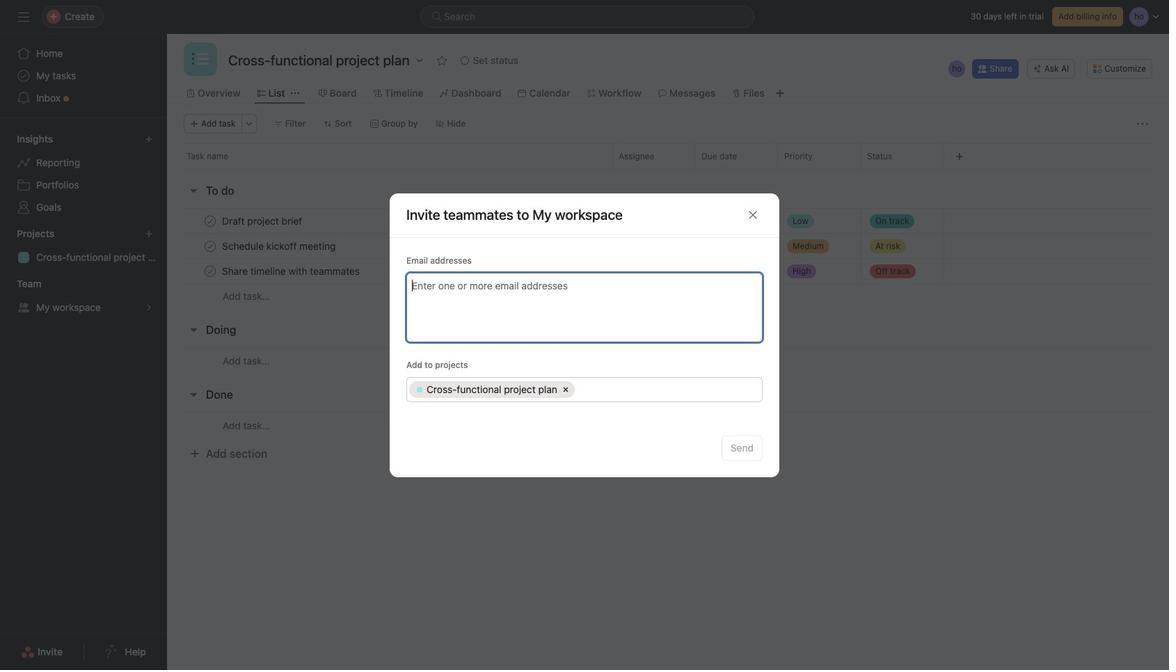 Task type: vqa. For each thing, say whether or not it's contained in the screenshot.
cell
yes



Task type: describe. For each thing, give the bounding box(es) containing it.
1 cell from the left
[[409, 381, 575, 398]]

mark complete checkbox for share timeline with teammates "cell"
[[202, 263, 219, 279]]

mark complete image for task name text box inside schedule kickoff meeting cell
[[202, 238, 219, 254]]

2 collapse task list for this group image from the top
[[188, 389, 199, 400]]

mark complete image
[[202, 263, 219, 279]]

draft project brief cell
[[167, 208, 612, 234]]

mark complete image for task name text field
[[202, 213, 219, 229]]

mark complete checkbox for schedule kickoff meeting cell
[[202, 238, 219, 254]]

task name text field for mark complete checkbox in share timeline with teammates "cell"
[[219, 264, 364, 278]]

teams element
[[0, 271, 167, 322]]

collapse task list for this group image
[[188, 185, 199, 196]]

Task name text field
[[219, 214, 306, 228]]

insights element
[[0, 127, 167, 221]]

task name text field for mark complete checkbox within the schedule kickoff meeting cell
[[219, 239, 340, 253]]

projects element
[[0, 221, 167, 271]]

share timeline with teammates cell
[[167, 258, 612, 284]]

mark complete checkbox for draft project brief cell
[[202, 213, 219, 229]]

hide sidebar image
[[18, 11, 29, 22]]



Task type: locate. For each thing, give the bounding box(es) containing it.
mark complete checkbox inside schedule kickoff meeting cell
[[202, 238, 219, 254]]

mark complete image inside schedule kickoff meeting cell
[[202, 238, 219, 254]]

2 mark complete image from the top
[[202, 238, 219, 254]]

mark complete image
[[202, 213, 219, 229], [202, 238, 219, 254]]

2 cell from the left
[[577, 381, 758, 398]]

0 vertical spatial task name text field
[[219, 239, 340, 253]]

2 mark complete checkbox from the top
[[202, 238, 219, 254]]

Enter one or more email addresses text field
[[412, 277, 755, 293]]

mark complete checkbox inside share timeline with teammates "cell"
[[202, 263, 219, 279]]

1 mark complete image from the top
[[202, 213, 219, 229]]

cell
[[409, 381, 575, 398], [577, 381, 758, 398]]

row
[[167, 143, 1169, 169], [184, 168, 1153, 170], [167, 208, 1169, 234], [167, 233, 1169, 259], [167, 258, 1169, 284], [167, 283, 1169, 309], [167, 347, 1169, 374], [407, 378, 762, 401], [167, 412, 1169, 438]]

task name text field inside share timeline with teammates "cell"
[[219, 264, 364, 278]]

1 vertical spatial collapse task list for this group image
[[188, 389, 199, 400]]

2 vertical spatial mark complete checkbox
[[202, 263, 219, 279]]

mark complete checkbox inside draft project brief cell
[[202, 213, 219, 229]]

0 vertical spatial mark complete image
[[202, 213, 219, 229]]

mark complete image inside draft project brief cell
[[202, 213, 219, 229]]

task name text field inside schedule kickoff meeting cell
[[219, 239, 340, 253]]

0 vertical spatial collapse task list for this group image
[[188, 324, 199, 335]]

1 vertical spatial mark complete checkbox
[[202, 238, 219, 254]]

1 collapse task list for this group image from the top
[[188, 324, 199, 335]]

0 horizontal spatial cell
[[409, 381, 575, 398]]

Task name text field
[[219, 239, 340, 253], [219, 264, 364, 278]]

3 mark complete checkbox from the top
[[202, 263, 219, 279]]

1 vertical spatial task name text field
[[219, 264, 364, 278]]

schedule kickoff meeting cell
[[167, 233, 612, 259]]

0 vertical spatial mark complete checkbox
[[202, 213, 219, 229]]

dialog
[[390, 193, 780, 477]]

1 vertical spatial mark complete image
[[202, 238, 219, 254]]

list image
[[192, 51, 209, 68]]

close this dialog image
[[748, 210, 759, 221]]

1 mark complete checkbox from the top
[[202, 213, 219, 229]]

2 task name text field from the top
[[219, 264, 364, 278]]

add field image
[[956, 152, 964, 161]]

add to starred image
[[436, 55, 447, 66]]

list box
[[420, 6, 754, 28]]

collapse task list for this group image
[[188, 324, 199, 335], [188, 389, 199, 400]]

global element
[[0, 34, 167, 118]]

1 horizontal spatial cell
[[577, 381, 758, 398]]

1 task name text field from the top
[[219, 239, 340, 253]]

header to do tree grid
[[167, 208, 1169, 309]]

Mark complete checkbox
[[202, 213, 219, 229], [202, 238, 219, 254], [202, 263, 219, 279]]



